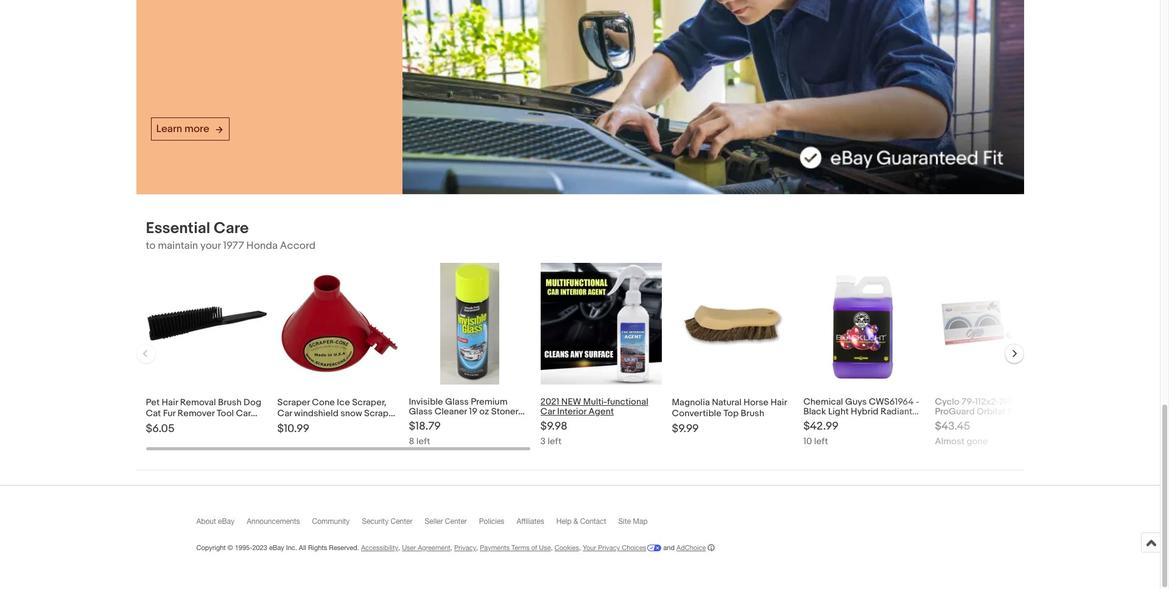 Task type: locate. For each thing, give the bounding box(es) containing it.
oz)
[[910, 416, 923, 428]]

$10.99
[[278, 423, 310, 436]]

glass
[[445, 397, 469, 408], [409, 406, 433, 418]]

0 vertical spatial of
[[983, 416, 991, 428]]

0 horizontal spatial scraper
[[278, 397, 310, 409]]

car inside 2021 new multi-functional car interior agent $9.98 3 left
[[541, 406, 556, 418]]

seller
[[425, 518, 443, 526]]

,
[[399, 545, 400, 552], [451, 545, 453, 552], [477, 545, 478, 552], [551, 545, 553, 552], [579, 545, 581, 552]]

2 hair from the left
[[771, 397, 787, 409]]

1 horizontal spatial hair
[[771, 397, 787, 409]]

(64
[[895, 416, 908, 428]]

shaped
[[307, 419, 338, 431]]

announcements link
[[247, 518, 312, 532]]

1 horizontal spatial ebay
[[269, 545, 284, 552]]

0 horizontal spatial privacy
[[455, 545, 477, 552]]

0 horizontal spatial hair
[[162, 397, 178, 409]]

0 vertical spatial ebay
[[218, 518, 235, 526]]

affiliates link
[[517, 518, 557, 532]]

affiliates
[[517, 518, 545, 526]]

0 horizontal spatial left
[[417, 436, 431, 448]]

car up the $10.99
[[278, 408, 292, 420]]

ebay left the inc.
[[269, 545, 284, 552]]

cleaner inside invisible glass premium glass cleaner 19 oz stoner 91164
[[435, 406, 467, 418]]

ebay right about
[[218, 518, 235, 526]]

1 vertical spatial ebay
[[269, 545, 284, 552]]

rights
[[308, 545, 327, 552]]

of
[[983, 416, 991, 428], [532, 545, 538, 552]]

0 horizontal spatial brush
[[218, 397, 242, 409]]

terms
[[512, 545, 530, 552]]

1 hair from the left
[[162, 397, 178, 409]]

round
[[278, 419, 305, 431]]

cyclo
[[936, 397, 960, 408]]

carpet
[[167, 419, 196, 431]]

4 , from the left
[[551, 545, 553, 552]]

security center link
[[362, 518, 425, 532]]

3 left from the left
[[815, 436, 829, 448]]

0 horizontal spatial ebay
[[218, 518, 235, 526]]

8
[[409, 436, 415, 448]]

of inside cyclo 79-112x2-2pk proguard orbital backing plate, pack of 2
[[983, 416, 991, 428]]

site
[[619, 518, 631, 526]]

scraper left 91164 at the bottom left of the page
[[355, 419, 388, 431]]

3 , from the left
[[477, 545, 478, 552]]

, left payments
[[477, 545, 478, 552]]

1 center from the left
[[391, 518, 413, 526]]

1 left from the left
[[417, 436, 431, 448]]

car right tool
[[236, 408, 251, 420]]

1 horizontal spatial scraper
[[355, 419, 388, 431]]

hair
[[162, 397, 178, 409], [771, 397, 787, 409]]

community link
[[312, 518, 362, 532]]

2023
[[253, 545, 267, 552]]

hair right pet at the left bottom of the page
[[162, 397, 178, 409]]

car up $9.98
[[541, 406, 556, 418]]

learn more link
[[151, 118, 230, 141]]

, left user
[[399, 545, 400, 552]]

0 horizontal spatial center
[[391, 518, 413, 526]]

cleaner down the dog
[[231, 419, 264, 431]]

all
[[299, 545, 306, 552]]

1 horizontal spatial left
[[548, 436, 562, 448]]

cyclo 79-112x2-2pk proguard orbital backing plate, pack of 2 image
[[936, 298, 1058, 350]]

brush left the dog
[[218, 397, 242, 409]]

light
[[829, 406, 849, 418]]

center
[[391, 518, 413, 526], [445, 518, 467, 526]]

&
[[574, 518, 579, 526]]

3
[[541, 436, 546, 448]]

center right security
[[391, 518, 413, 526]]

seller center
[[425, 518, 467, 526]]

1 privacy from the left
[[455, 545, 477, 552]]

left right 8 on the left bottom of page
[[417, 436, 431, 448]]

car inside scraper cone ice scraper, car windshield snow scraper, round shaped ice scraper
[[278, 408, 292, 420]]

left inside $42.99 10 left
[[815, 436, 829, 448]]

learn
[[156, 123, 182, 135]]

left right 10
[[815, 436, 829, 448]]

adchoice link
[[677, 545, 716, 553]]

1 , from the left
[[399, 545, 400, 552]]

1 vertical spatial scraper
[[355, 419, 388, 431]]

2 center from the left
[[445, 518, 467, 526]]

center for seller center
[[445, 518, 467, 526]]

brush inside the pet hair removal brush dog cat fur remover tool car seat carpet rubber cleaner
[[218, 397, 242, 409]]

brush right "top"
[[741, 408, 765, 420]]

black
[[804, 406, 827, 418]]

center inside seller center link
[[445, 518, 467, 526]]

payments terms of use link
[[480, 545, 551, 552]]

0 vertical spatial scraper
[[278, 397, 310, 409]]

1 horizontal spatial privacy
[[598, 545, 620, 552]]

2 horizontal spatial left
[[815, 436, 829, 448]]

about ebay
[[197, 518, 235, 526]]

scraper up round
[[278, 397, 310, 409]]

proguard
[[936, 406, 976, 418]]

cleaner inside the pet hair removal brush dog cat fur remover tool car seat carpet rubber cleaner
[[231, 419, 264, 431]]

1 horizontal spatial glass
[[445, 397, 469, 408]]

privacy right 'your'
[[598, 545, 620, 552]]

invisible glass premium glass cleaner 19 oz stoner 91164
[[409, 397, 519, 428]]

your
[[583, 545, 597, 552]]

1 horizontal spatial cleaner
[[435, 406, 467, 418]]

oz
[[480, 406, 490, 418]]

2pk
[[1000, 397, 1016, 408]]

2 left from the left
[[548, 436, 562, 448]]

, left 'your'
[[579, 545, 581, 552]]

removal
[[180, 397, 216, 409]]

2021 new multi-functional car interior agent $9.98 3 left
[[541, 397, 649, 448]]

chemical guys cws61964 - black light hybrid radiant finish car wash soap (64 oz)
[[804, 397, 923, 428]]

1 horizontal spatial center
[[445, 518, 467, 526]]

copyright
[[197, 545, 226, 552]]

scraper cone ice scraper, car windshield snow scraper, round shaped ice scraper
[[278, 397, 399, 431]]

1 horizontal spatial brush
[[741, 408, 765, 420]]

scraper,
[[352, 397, 387, 409], [364, 408, 399, 420]]

top
[[724, 408, 739, 420]]

natural
[[712, 397, 742, 409]]

honda
[[247, 240, 278, 252]]

hair inside the pet hair removal brush dog cat fur remover tool car seat carpet rubber cleaner
[[162, 397, 178, 409]]

left for $42.99
[[815, 436, 829, 448]]

user agreement link
[[402, 545, 451, 552]]

ice
[[337, 397, 350, 409], [340, 419, 353, 431]]

of left 2
[[983, 416, 991, 428]]

112x2-
[[976, 397, 1000, 408]]

maintain
[[158, 240, 198, 252]]

of left 'use' on the left of page
[[532, 545, 538, 552]]

chemical guys cws61964 - black light hybrid radiant finish car wash soap (64 oz) image
[[804, 263, 926, 385]]

1 vertical spatial cleaner
[[231, 419, 264, 431]]

91164
[[409, 416, 432, 428]]

-
[[917, 397, 920, 408]]

car inside chemical guys cws61964 - black light hybrid radiant finish car wash soap (64 oz)
[[830, 416, 845, 428]]

ice right "shaped" at the bottom left
[[340, 419, 353, 431]]

ice right cone
[[337, 397, 350, 409]]

1 vertical spatial ice
[[340, 419, 353, 431]]

contact
[[581, 518, 607, 526]]

accessibility
[[361, 545, 399, 552]]

79-
[[962, 397, 976, 408]]

cleaner left 19
[[435, 406, 467, 418]]

glass up the $18.79 on the bottom
[[409, 406, 433, 418]]

, left cookies "link" on the left
[[551, 545, 553, 552]]

1 horizontal spatial of
[[983, 416, 991, 428]]

0 horizontal spatial of
[[532, 545, 538, 552]]

, left privacy link
[[451, 545, 453, 552]]

left right 3 at the bottom left of the page
[[548, 436, 562, 448]]

wash
[[847, 416, 869, 428]]

left inside $18.79 8 left
[[417, 436, 431, 448]]

glass left 19
[[445, 397, 469, 408]]

car left wash
[[830, 416, 845, 428]]

center right seller
[[445, 518, 467, 526]]

privacy down seller center link
[[455, 545, 477, 552]]

hair inside magnolia natural horse hair convertible top brush $9.99
[[771, 397, 787, 409]]

0 horizontal spatial glass
[[409, 406, 433, 418]]

interior
[[558, 406, 587, 418]]

horse
[[744, 397, 769, 409]]

your privacy choices link
[[583, 545, 662, 552]]

chemical
[[804, 397, 844, 408]]

0 vertical spatial cleaner
[[435, 406, 467, 418]]

cat
[[146, 408, 161, 420]]

snow
[[341, 408, 362, 420]]

center inside security center 'link'
[[391, 518, 413, 526]]

hair right horse
[[771, 397, 787, 409]]

to
[[146, 240, 156, 252]]

0 horizontal spatial cleaner
[[231, 419, 264, 431]]

guys
[[846, 397, 868, 408]]



Task type: vqa. For each thing, say whether or not it's contained in the screenshot.


Task type: describe. For each thing, give the bounding box(es) containing it.
plate,
[[936, 416, 959, 428]]

left inside 2021 new multi-functional car interior agent $9.98 3 left
[[548, 436, 562, 448]]

pet
[[146, 397, 160, 409]]

help
[[557, 518, 572, 526]]

cone
[[312, 397, 335, 409]]

reserved.
[[329, 545, 359, 552]]

payments
[[480, 545, 510, 552]]

19
[[469, 406, 478, 418]]

car inside the pet hair removal brush dog cat fur remover tool car seat carpet rubber cleaner
[[236, 408, 251, 420]]

stoner
[[492, 406, 519, 418]]

2 privacy from the left
[[598, 545, 620, 552]]

scraper cone ice scraper, car windshield snow scraper, round shaped ice scraper image
[[278, 273, 399, 376]]

invisible glass premium glass cleaner 19 oz stoner 91164 image
[[440, 263, 500, 385]]

convertible
[[672, 408, 722, 420]]

fur
[[163, 408, 176, 420]]

center for security center
[[391, 518, 413, 526]]

and adchoice
[[662, 545, 706, 552]]

accessibility link
[[361, 545, 399, 552]]

rubber
[[198, 419, 229, 431]]

$9.98
[[541, 420, 568, 434]]

1 vertical spatial of
[[532, 545, 538, 552]]

windshield
[[294, 408, 339, 420]]

policies
[[479, 518, 505, 526]]

cyclo 79-112x2-2pk proguard orbital backing plate, pack of 2
[[936, 397, 1041, 428]]

new
[[562, 397, 582, 408]]

1977
[[223, 240, 244, 252]]

2021 new multi-functional car interior agent image
[[541, 263, 662, 385]]

magnolia
[[672, 397, 710, 409]]

security
[[362, 518, 389, 526]]

backing
[[1008, 406, 1041, 418]]

pet hair removal brush dog cat fur remover tool car seat carpet rubber cleaner image
[[146, 307, 268, 341]]

magnolia natural horse hair convertible top brush image
[[672, 294, 794, 354]]

finish
[[804, 416, 828, 428]]

user
[[402, 545, 416, 552]]

cws61964
[[870, 397, 915, 408]]

2021
[[541, 397, 560, 408]]

0 vertical spatial ice
[[337, 397, 350, 409]]

agreement
[[418, 545, 451, 552]]

5 , from the left
[[579, 545, 581, 552]]

premium
[[471, 397, 508, 408]]

scraper, right cone
[[352, 397, 387, 409]]

about
[[197, 518, 216, 526]]

adchoice
[[677, 545, 706, 552]]

hybrid
[[852, 406, 879, 418]]

$18.79
[[409, 420, 441, 434]]

$6.05
[[146, 423, 175, 436]]

remover
[[178, 408, 215, 420]]

2 , from the left
[[451, 545, 453, 552]]

seat
[[146, 419, 165, 431]]

pet hair removal brush dog cat fur remover tool car seat carpet rubber cleaner
[[146, 397, 264, 431]]

essential
[[146, 219, 210, 238]]

security center
[[362, 518, 413, 526]]

$42.99
[[804, 420, 839, 434]]

dog
[[244, 397, 262, 409]]

1995-
[[235, 545, 253, 552]]

learn more
[[156, 123, 210, 135]]

left for $18.79
[[417, 436, 431, 448]]

orbital
[[978, 406, 1006, 418]]

magnolia natural horse hair convertible top brush $9.99
[[672, 397, 787, 436]]

multi-
[[584, 397, 608, 408]]

cookies link
[[555, 545, 579, 552]]

privacy link
[[455, 545, 477, 552]]

pack
[[961, 416, 981, 428]]

about ebay link
[[197, 518, 247, 532]]

soap
[[871, 416, 893, 428]]

agent
[[589, 406, 614, 418]]

invisible
[[409, 397, 443, 408]]

cookies
[[555, 545, 579, 552]]

essential care to maintain your 1977 honda accord
[[146, 219, 316, 252]]

site map link
[[619, 518, 660, 532]]

gone
[[967, 436, 989, 448]]

scraper, right snow
[[364, 408, 399, 420]]

$9.99
[[672, 423, 699, 436]]

inc.
[[286, 545, 297, 552]]

brush inside magnolia natural horse hair convertible top brush $9.99
[[741, 408, 765, 420]]

community
[[312, 518, 350, 526]]

$18.79 8 left
[[409, 420, 441, 448]]

tool
[[217, 408, 234, 420]]

policies link
[[479, 518, 517, 532]]

$43.45 almost gone
[[936, 420, 989, 448]]

care
[[214, 219, 249, 238]]

site map
[[619, 518, 648, 526]]

almost
[[936, 436, 965, 448]]

help & contact
[[557, 518, 607, 526]]

©
[[228, 545, 233, 552]]

10
[[804, 436, 813, 448]]

more
[[185, 123, 210, 135]]

use
[[539, 545, 551, 552]]

copyright © 1995-2023 ebay inc. all rights reserved. accessibility , user agreement , privacy , payments terms of use , cookies , your privacy choices
[[197, 545, 647, 552]]

radiant
[[881, 406, 913, 418]]

seller center link
[[425, 518, 479, 532]]

ebay inside 'link'
[[218, 518, 235, 526]]



